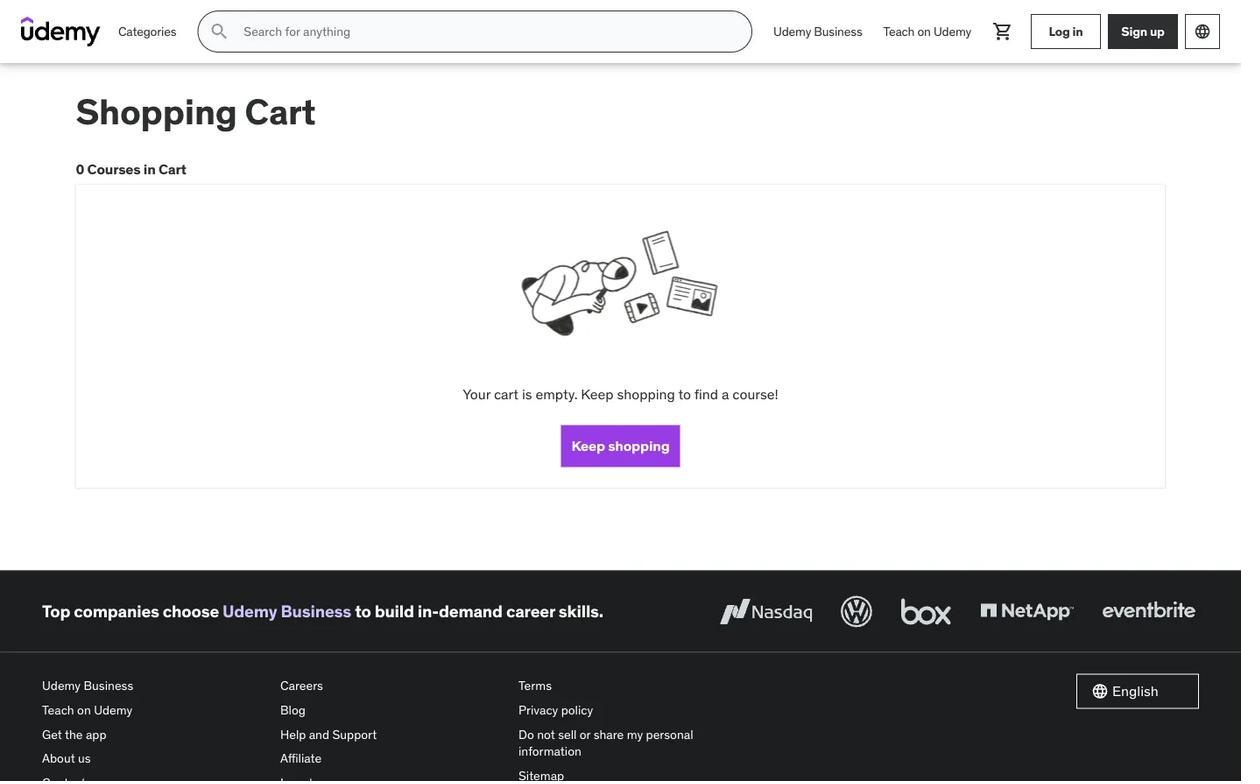 Task type: vqa. For each thing, say whether or not it's contained in the screenshot.
Notifications Icon
no



Task type: describe. For each thing, give the bounding box(es) containing it.
log in link
[[1032, 14, 1102, 49]]

your
[[463, 385, 491, 403]]

help and support link
[[280, 723, 505, 747]]

0 horizontal spatial cart
[[159, 160, 187, 178]]

not
[[537, 727, 555, 743]]

in-
[[418, 601, 439, 622]]

us
[[78, 751, 91, 767]]

get
[[42, 727, 62, 743]]

udemy business
[[774, 23, 863, 39]]

1 vertical spatial keep
[[572, 437, 605, 455]]

privacy
[[519, 703, 559, 718]]

box image
[[897, 593, 956, 632]]

1 horizontal spatial on
[[918, 23, 931, 39]]

get the app link
[[42, 723, 266, 747]]

careers blog help and support affiliate
[[280, 678, 377, 767]]

categories button
[[108, 11, 187, 53]]

policy
[[561, 703, 594, 718]]

blog link
[[280, 699, 505, 723]]

udemy image
[[21, 17, 101, 46]]

sign up link
[[1109, 14, 1179, 49]]

udemy business teach on udemy get the app about us
[[42, 678, 133, 767]]

the
[[65, 727, 83, 743]]

information
[[519, 744, 582, 760]]

0 horizontal spatial in
[[144, 160, 156, 178]]

help
[[280, 727, 306, 743]]

categories
[[118, 23, 176, 39]]

0 courses in cart
[[76, 160, 187, 178]]

terms
[[519, 678, 552, 694]]

0 vertical spatial keep
[[581, 385, 614, 403]]

1 horizontal spatial teach on udemy link
[[873, 11, 982, 53]]

skills.
[[559, 601, 604, 622]]

keep shopping link
[[561, 426, 681, 468]]

0 horizontal spatial to
[[355, 601, 371, 622]]

0 vertical spatial to
[[679, 385, 691, 403]]

sign
[[1122, 23, 1148, 39]]

companies
[[74, 601, 159, 622]]

terms privacy policy do not sell or share my personal information
[[519, 678, 694, 760]]

courses
[[87, 160, 141, 178]]

career
[[507, 601, 556, 622]]

about us link
[[42, 747, 266, 771]]

terms link
[[519, 675, 743, 699]]

shopping
[[76, 90, 237, 134]]

2 vertical spatial udemy business link
[[42, 675, 266, 699]]

teach inside udemy business teach on udemy get the app about us
[[42, 703, 74, 718]]

0 vertical spatial cart
[[245, 90, 316, 134]]

sign up
[[1122, 23, 1165, 39]]

small image
[[1092, 683, 1110, 701]]

blog
[[280, 703, 306, 718]]

about
[[42, 751, 75, 767]]

log in
[[1050, 23, 1084, 39]]

0 vertical spatial udemy business link
[[763, 11, 873, 53]]

shopping cart
[[76, 90, 316, 134]]

keep shopping
[[572, 437, 670, 455]]

build
[[375, 601, 414, 622]]

my
[[627, 727, 643, 743]]



Task type: locate. For each thing, give the bounding box(es) containing it.
teach right udemy business
[[884, 23, 915, 39]]

do
[[519, 727, 534, 743]]

empty.
[[536, 385, 578, 403]]

teach on udemy
[[884, 23, 972, 39]]

udemy
[[774, 23, 812, 39], [934, 23, 972, 39], [223, 601, 277, 622], [42, 678, 81, 694], [94, 703, 133, 718]]

0 horizontal spatial on
[[77, 703, 91, 718]]

or
[[580, 727, 591, 743]]

careers link
[[280, 675, 505, 699]]

netapp image
[[977, 593, 1078, 632]]

0 vertical spatial teach
[[884, 23, 915, 39]]

affiliate link
[[280, 747, 505, 771]]

teach up get
[[42, 703, 74, 718]]

affiliate
[[280, 751, 322, 767]]

shopping
[[617, 385, 676, 403], [608, 437, 670, 455]]

shopping up keep shopping
[[617, 385, 676, 403]]

0 vertical spatial on
[[918, 23, 931, 39]]

on left shopping cart with 0 items icon
[[918, 23, 931, 39]]

2 vertical spatial business
[[84, 678, 133, 694]]

cart
[[245, 90, 316, 134], [159, 160, 187, 178]]

1 vertical spatial udemy business link
[[223, 601, 352, 622]]

1 horizontal spatial business
[[281, 601, 352, 622]]

business for udemy business
[[815, 23, 863, 39]]

on up the
[[77, 703, 91, 718]]

teach on udemy link
[[873, 11, 982, 53], [42, 699, 266, 723]]

0 horizontal spatial teach on udemy link
[[42, 699, 266, 723]]

1 horizontal spatial cart
[[245, 90, 316, 134]]

1 vertical spatial in
[[144, 160, 156, 178]]

on
[[918, 23, 931, 39], [77, 703, 91, 718]]

0 horizontal spatial business
[[84, 678, 133, 694]]

in
[[1073, 23, 1084, 39], [144, 160, 156, 178]]

to
[[679, 385, 691, 403], [355, 601, 371, 622]]

on inside udemy business teach on udemy get the app about us
[[77, 703, 91, 718]]

keep down empty.
[[572, 437, 605, 455]]

careers
[[280, 678, 323, 694]]

volkswagen image
[[838, 593, 876, 632]]

1 horizontal spatial teach
[[884, 23, 915, 39]]

0 vertical spatial teach on udemy link
[[873, 11, 982, 53]]

is
[[522, 385, 532, 403]]

sell
[[558, 727, 577, 743]]

teach
[[884, 23, 915, 39], [42, 703, 74, 718]]

business for udemy business teach on udemy get the app about us
[[84, 678, 133, 694]]

english button
[[1077, 675, 1200, 710]]

cart
[[494, 385, 519, 403]]

1 vertical spatial cart
[[159, 160, 187, 178]]

share
[[594, 727, 624, 743]]

in right log
[[1073, 23, 1084, 39]]

choose a language image
[[1195, 23, 1212, 40]]

personal
[[646, 727, 694, 743]]

0 vertical spatial shopping
[[617, 385, 676, 403]]

Search for anything text field
[[240, 17, 731, 46]]

1 vertical spatial on
[[77, 703, 91, 718]]

to left build
[[355, 601, 371, 622]]

course!
[[733, 385, 779, 403]]

choose
[[163, 601, 219, 622]]

up
[[1151, 23, 1165, 39]]

keep
[[581, 385, 614, 403], [572, 437, 605, 455]]

0 vertical spatial business
[[815, 23, 863, 39]]

1 vertical spatial teach
[[42, 703, 74, 718]]

to left 'find'
[[679, 385, 691, 403]]

submit search image
[[209, 21, 230, 42]]

1 vertical spatial business
[[281, 601, 352, 622]]

1 horizontal spatial in
[[1073, 23, 1084, 39]]

log
[[1050, 23, 1071, 39]]

a
[[722, 385, 730, 403]]

in right courses
[[144, 160, 156, 178]]

1 vertical spatial to
[[355, 601, 371, 622]]

shopping down your cart is empty. keep shopping to find a course!
[[608, 437, 670, 455]]

english
[[1113, 683, 1159, 701]]

1 vertical spatial teach on udemy link
[[42, 699, 266, 723]]

udemy business link
[[763, 11, 873, 53], [223, 601, 352, 622], [42, 675, 266, 699]]

top companies choose udemy business to build in-demand career skills.
[[42, 601, 604, 622]]

privacy policy link
[[519, 699, 743, 723]]

1 vertical spatial shopping
[[608, 437, 670, 455]]

1 horizontal spatial to
[[679, 385, 691, 403]]

your cart is empty. keep shopping to find a course!
[[463, 385, 779, 403]]

shopping cart with 0 items image
[[993, 21, 1014, 42]]

0 vertical spatial in
[[1073, 23, 1084, 39]]

app
[[86, 727, 107, 743]]

0
[[76, 160, 84, 178]]

and
[[309, 727, 330, 743]]

find
[[695, 385, 719, 403]]

business inside udemy business teach on udemy get the app about us
[[84, 678, 133, 694]]

keep right empty.
[[581, 385, 614, 403]]

demand
[[439, 601, 503, 622]]

eventbrite image
[[1099, 593, 1200, 632]]

2 horizontal spatial business
[[815, 23, 863, 39]]

nasdaq image
[[716, 593, 817, 632]]

teach on udemy link left shopping cart with 0 items icon
[[873, 11, 982, 53]]

support
[[333, 727, 377, 743]]

top
[[42, 601, 70, 622]]

teach on udemy link up about us link
[[42, 699, 266, 723]]

0 horizontal spatial teach
[[42, 703, 74, 718]]

do not sell or share my personal information button
[[519, 723, 743, 764]]

business
[[815, 23, 863, 39], [281, 601, 352, 622], [84, 678, 133, 694]]



